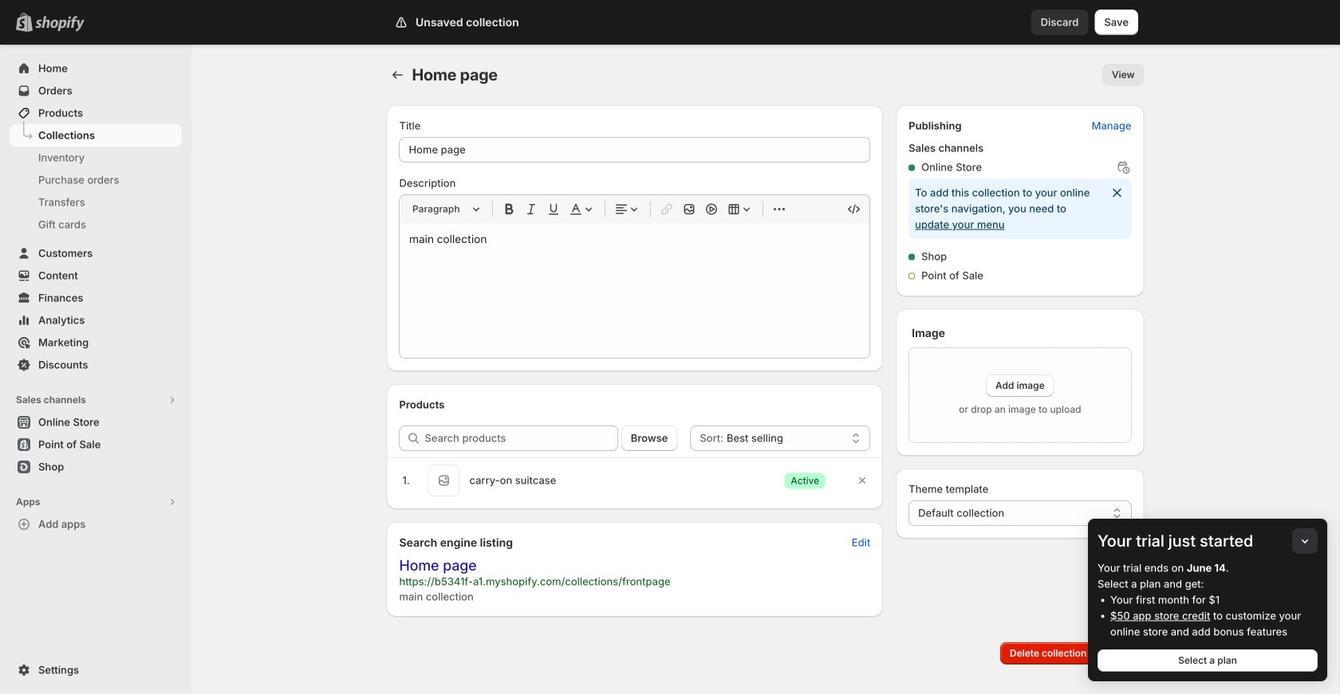 Task type: locate. For each thing, give the bounding box(es) containing it.
shopify image
[[35, 16, 85, 32]]

status
[[909, 179, 1132, 239]]

Search products text field
[[425, 426, 618, 452]]



Task type: describe. For each thing, give the bounding box(es) containing it.
e.g. Summer collection, Under $100, Staff picks text field
[[399, 137, 870, 163]]



Task type: vqa. For each thing, say whether or not it's contained in the screenshot.
e.g. Summer collection, Under $100, Staff picks Text Box
yes



